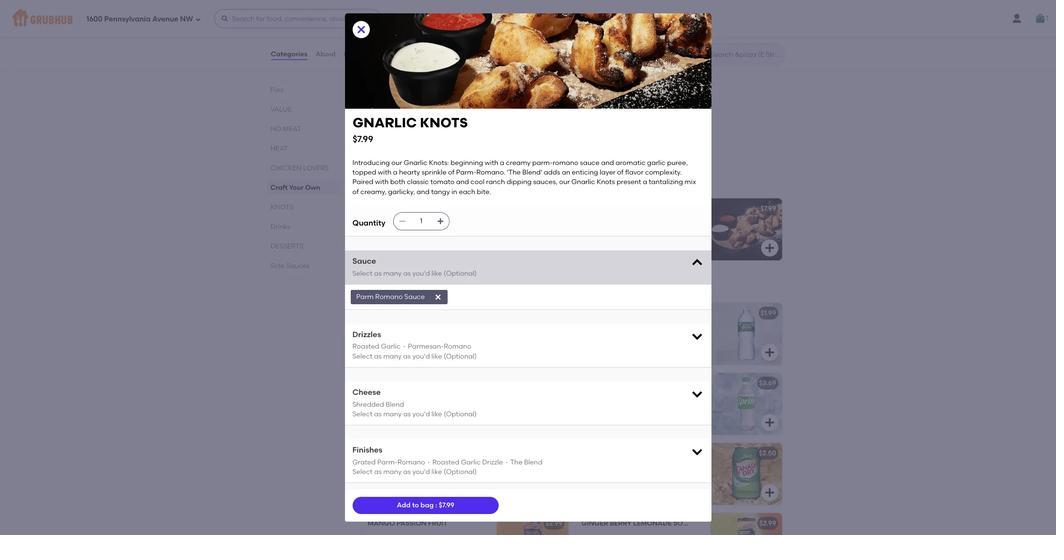 Task type: describe. For each thing, give the bounding box(es) containing it.
knots down introducing
[[360, 176, 397, 188]]

shredded
[[353, 401, 384, 409]]

bottled fanta orange button
[[362, 444, 569, 506]]

$4.99
[[546, 309, 563, 318]]

own for pizza
[[413, 101, 431, 109]]

own inside tab
[[305, 184, 320, 192]]

your for by
[[392, 114, 411, 122]]

an
[[562, 169, 571, 177]]

$13.99
[[541, 101, 560, 109]]

many inside the drizzles roasted garlic ∙ parmesan-romano select as many as you'd like (optional)
[[384, 353, 402, 361]]

bottled spring water
[[582, 309, 665, 318]]

gnarlic knots $7.99
[[353, 115, 468, 145]]

pennsylvania
[[104, 15, 151, 23]]

craft your own pizza
[[368, 101, 452, 109]]

1 button
[[1035, 10, 1049, 27]]

you'd inside the drizzles roasted garlic ∙ parmesan-romano select as many as you'd like (optional)
[[413, 353, 430, 361]]

$3.69 for bottled coke
[[546, 380, 563, 388]]

bottled fanta orange image
[[497, 444, 569, 506]]

paired
[[353, 178, 374, 186]]

smartwater 1l image
[[497, 303, 569, 365]]

romano inside finishes grated parm-romano ∙ roasted garlic drizzle ∙ the blend select as many as you'd like (optional)
[[398, 459, 425, 467]]

0 horizontal spatial our
[[392, 159, 402, 167]]

creamy,
[[361, 188, 387, 196]]

2 vertical spatial with
[[375, 178, 389, 186]]

desserts
[[271, 243, 303, 251]]

vegan knots
[[368, 205, 417, 213]]

$2.50 button
[[576, 444, 782, 506]]

knots:
[[429, 159, 449, 167]]

1 horizontal spatial craft your own
[[360, 72, 437, 84]]

side sauces tab
[[271, 261, 337, 271]]

sauce
[[580, 159, 600, 167]]

0 vertical spatial with
[[485, 159, 499, 167]]

0 vertical spatial romano
[[376, 293, 403, 301]]

value tab
[[271, 105, 337, 115]]

0 horizontal spatial of
[[353, 188, 359, 196]]

complexity.
[[646, 169, 682, 177]]

craft your own tab
[[271, 183, 337, 193]]

remove
[[432, 124, 460, 132]]

bite.
[[477, 188, 491, 196]]

blend inside finishes grated parm-romano ∙ roasted garlic drizzle ∙ the blend select as many as you'd like (optional)
[[524, 459, 543, 467]]

1 vertical spatial gnarlic
[[572, 178, 596, 186]]

passion
[[397, 520, 427, 528]]

soda
[[674, 520, 693, 528]]

meat
[[283, 125, 301, 133]]

heat
[[271, 145, 288, 153]]

garlic
[[648, 159, 666, 167]]

(optional) inside finishes grated parm-romano ∙ roasted garlic drizzle ∙ the blend select as many as you'd like (optional)
[[444, 468, 477, 477]]

enticing
[[572, 169, 599, 177]]

tomato
[[431, 178, 455, 186]]

romano inside the drizzles roasted garlic ∙ parmesan-romano select as many as you'd like (optional)
[[444, 343, 472, 351]]

select inside the cheese shredded blend select as many as you'd like (optional)
[[353, 411, 373, 419]]

no meat tab
[[271, 124, 337, 134]]

2 horizontal spatial ∙
[[505, 459, 509, 467]]

classic
[[407, 178, 429, 186]]

bottled for bottled coke
[[368, 380, 399, 388]]

like inside the drizzles roasted garlic ∙ parmesan-romano select as many as you'd like (optional)
[[432, 353, 442, 361]]

parm- inside introducing our gnarlic knots: beginning with a creamy parm-romano sauce and aromatic garlic puree, topped with a hearty sprinkle of parm-romano. 'the blend' adds an enticing layer of flavor complexity. paired with both classic tomato and cool ranch dipping sauces, our gnarlic knots present a tantalizing mix of creamy, garlicky, and tangy in each bite.
[[456, 169, 477, 177]]

avenue
[[152, 15, 178, 23]]

1 vertical spatial with
[[378, 169, 392, 177]]

mango passion fruit
[[368, 520, 448, 528]]

like inside the cheese shredded blend select as many as you'd like (optional)
[[432, 411, 442, 419]]

bottled coke
[[368, 380, 420, 388]]

1 horizontal spatial a
[[500, 159, 505, 167]]

clicking
[[441, 114, 474, 122]]

2 horizontal spatial of
[[618, 169, 624, 177]]

adds
[[544, 169, 561, 177]]

both
[[390, 178, 406, 186]]

romano
[[553, 159, 579, 167]]

bottled fanta orange
[[368, 450, 454, 458]]

knots for vegan knots
[[394, 205, 417, 213]]

sauce select as many as you'd like (optional)
[[353, 257, 477, 278]]

(optional) inside sauce select as many as you'd like (optional)
[[444, 270, 477, 278]]

bottled coke image
[[497, 373, 569, 436]]

no meat
[[271, 125, 301, 133]]

$2.50
[[759, 450, 777, 458]]

sauces,
[[533, 178, 558, 186]]

fruit
[[428, 520, 448, 528]]

pizza
[[432, 101, 452, 109]]

creamy
[[506, 159, 531, 167]]

(optional) inside the cheese shredded blend select as many as you'd like (optional)
[[444, 411, 477, 419]]

svg image for bottled spring water "image"
[[764, 347, 776, 359]]

dipping
[[507, 178, 532, 186]]

parm- inside finishes grated parm-romano ∙ roasted garlic drizzle ∙ the blend select as many as you'd like (optional)
[[378, 459, 398, 467]]

you'd inside sauce select as many as you'd like (optional)
[[413, 270, 430, 278]]

beginning
[[451, 159, 484, 167]]

introducing our gnarlic knots: beginning with a creamy parm-romano sauce and aromatic garlic puree, topped with a hearty sprinkle of parm-romano. 'the blend' adds an enticing layer of flavor complexity. paired with both classic tomato and cool ranch dipping sauces, our gnarlic knots present a tantalizing mix of creamy, garlicky, and tangy in each bite.
[[353, 159, 698, 196]]

gnarlic knots
[[582, 205, 638, 213]]

ginger berry lemonade soda
[[582, 520, 693, 528]]

mix
[[685, 178, 697, 186]]

0 vertical spatial craft
[[360, 72, 387, 84]]

gnarlic for gnarlic knots
[[582, 205, 613, 213]]

add
[[405, 124, 419, 132]]

sprite
[[614, 380, 637, 388]]

reviews button
[[344, 37, 371, 72]]

1 horizontal spatial of
[[448, 169, 455, 177]]

by
[[431, 114, 440, 122]]

coke
[[400, 380, 420, 388]]

ranch
[[486, 178, 505, 186]]

the
[[511, 459, 523, 467]]

like inside sauce select as many as you'd like (optional)
[[432, 270, 442, 278]]

toppings
[[368, 134, 402, 142]]

quantity
[[353, 218, 386, 228]]

:
[[436, 502, 437, 510]]

parm
[[357, 293, 374, 301]]

svg image for vegan knots image
[[550, 243, 562, 254]]

puree,
[[668, 159, 688, 167]]

+
[[560, 101, 564, 109]]

add
[[397, 502, 411, 510]]

$1.99
[[761, 309, 777, 318]]

1600
[[86, 15, 103, 23]]

svg image for cbr image
[[764, 34, 776, 45]]

lemonade
[[634, 520, 672, 528]]

drinks inside drinks tab
[[271, 223, 290, 231]]

your inside tab
[[289, 184, 304, 192]]

you'd inside the cheese shredded blend select as many as you'd like (optional)
[[413, 411, 430, 419]]

or
[[421, 124, 431, 132]]

1
[[1047, 14, 1049, 22]]

each
[[459, 188, 476, 196]]

parm romano sauce
[[357, 293, 425, 301]]

flavor
[[626, 169, 644, 177]]



Task type: locate. For each thing, give the bounding box(es) containing it.
0 vertical spatial gnarlic
[[404, 159, 428, 167]]

main navigation navigation
[[0, 0, 1057, 37]]

0 horizontal spatial a
[[393, 169, 398, 177]]

(optional)
[[444, 270, 477, 278], [444, 353, 477, 361], [444, 411, 477, 419], [444, 468, 477, 477]]

sprinkle
[[422, 169, 447, 177]]

2 vertical spatial romano
[[398, 459, 425, 467]]

own inside craft your own by clicking below to add or remove toppings
[[412, 114, 430, 122]]

1 vertical spatial own
[[412, 114, 430, 122]]

and up layer
[[602, 159, 614, 167]]

chicken lovers tab
[[271, 163, 337, 173]]

sauce up 1l
[[405, 293, 425, 301]]

of down paired on the top left of the page
[[353, 188, 359, 196]]

in
[[452, 188, 458, 196]]

ginger ale image
[[711, 444, 782, 506]]

our up hearty
[[392, 159, 402, 167]]

tangy
[[431, 188, 450, 196]]

garlic left drizzle
[[461, 459, 481, 467]]

$2.99 for mango passion fruit
[[546, 520, 563, 528]]

and up 'each'
[[456, 178, 469, 186]]

3 you'd from the top
[[413, 411, 430, 419]]

you'd down parmesan-
[[413, 353, 430, 361]]

1 horizontal spatial roasted
[[433, 459, 460, 467]]

blend right the
[[524, 459, 543, 467]]

0 horizontal spatial $3.69
[[546, 380, 563, 388]]

$3.69
[[546, 380, 563, 388], [760, 380, 777, 388]]

0 horizontal spatial roasted
[[353, 343, 380, 351]]

add to bag : $7.99
[[397, 502, 455, 510]]

0 vertical spatial and
[[602, 159, 614, 167]]

1 horizontal spatial ∙
[[427, 459, 431, 467]]

0 vertical spatial gnarlic
[[353, 115, 417, 131]]

grated
[[353, 459, 376, 467]]

1 vertical spatial garlic
[[461, 459, 481, 467]]

bottled for bottled fanta orange
[[368, 450, 399, 458]]

2 vertical spatial and
[[417, 188, 430, 196]]

own left pizza
[[413, 101, 431, 109]]

1 horizontal spatial own
[[414, 72, 437, 84]]

0 horizontal spatial your
[[289, 184, 304, 192]]

knots up drinks tab
[[271, 203, 293, 212]]

3 like from the top
[[432, 411, 442, 419]]

own
[[414, 72, 437, 84], [305, 184, 320, 192]]

0 vertical spatial own
[[413, 101, 431, 109]]

many down bottled fanta orange
[[384, 468, 402, 477]]

with up both
[[378, 169, 392, 177]]

0 horizontal spatial parm-
[[378, 459, 398, 467]]

3 many from the top
[[384, 411, 402, 419]]

0 vertical spatial drinks
[[271, 223, 290, 231]]

∙ left the
[[505, 459, 509, 467]]

with up creamy,
[[375, 178, 389, 186]]

Search &pizza (E Street) search field
[[710, 50, 783, 59]]

craft
[[360, 72, 387, 84], [271, 184, 288, 192]]

knots down garlicky,
[[394, 205, 417, 213]]

0 horizontal spatial gnarlic
[[353, 115, 417, 131]]

1 vertical spatial our
[[560, 178, 570, 186]]

own up the craft your own pizza
[[414, 72, 437, 84]]

(optional) inside the drizzles roasted garlic ∙ parmesan-romano select as many as you'd like (optional)
[[444, 353, 477, 361]]

smartwater
[[368, 309, 415, 318]]

own down lovers on the top of page
[[305, 184, 320, 192]]

bottled for bottled sprite
[[582, 380, 613, 388]]

roasted down drizzles
[[353, 343, 380, 351]]

as
[[374, 270, 382, 278], [404, 270, 411, 278], [374, 353, 382, 361], [404, 353, 411, 361], [374, 411, 382, 419], [404, 411, 411, 419], [374, 468, 382, 477], [404, 468, 411, 477]]

and
[[602, 159, 614, 167], [456, 178, 469, 186], [417, 188, 430, 196]]

no
[[271, 125, 281, 133]]

gnarlic down enticing
[[572, 178, 596, 186]]

$3.69 for bottled sprite
[[760, 380, 777, 388]]

$2.99 for ginger berry lemonade soda
[[760, 520, 777, 528]]

0 horizontal spatial own
[[305, 184, 320, 192]]

1 horizontal spatial parm-
[[456, 169, 477, 177]]

sauce inside sauce select as many as you'd like (optional)
[[353, 257, 376, 266]]

knots inside tab
[[271, 203, 293, 212]]

0 vertical spatial a
[[500, 159, 505, 167]]

bottled up 'grated'
[[368, 450, 399, 458]]

0 vertical spatial own
[[414, 72, 437, 84]]

1 horizontal spatial drinks
[[360, 281, 392, 293]]

knots for gnarlic knots
[[615, 205, 638, 213]]

3 (optional) from the top
[[444, 411, 477, 419]]

value
[[271, 106, 292, 114]]

4 many from the top
[[384, 468, 402, 477]]

$7.99 inside gnarlic knots $7.99
[[353, 134, 373, 145]]

finishes
[[353, 446, 383, 455]]

romano
[[376, 293, 403, 301], [444, 343, 472, 351], [398, 459, 425, 467]]

craft inside craft your own by clicking below to add or remove toppings
[[368, 114, 390, 122]]

1 vertical spatial a
[[393, 169, 398, 177]]

a up both
[[393, 169, 398, 177]]

bottled spring water image
[[711, 303, 782, 365]]

1 horizontal spatial gnarlic
[[572, 178, 596, 186]]

garlic down drizzles
[[381, 343, 401, 351]]

1 horizontal spatial and
[[456, 178, 469, 186]]

0 horizontal spatial garlic
[[381, 343, 401, 351]]

sauce up parm
[[353, 257, 376, 266]]

0 horizontal spatial blend
[[386, 401, 404, 409]]

1 vertical spatial parm-
[[378, 459, 398, 467]]

finishes grated parm-romano ∙ roasted garlic drizzle ∙ the blend select as many as you'd like (optional)
[[353, 446, 543, 477]]

2 horizontal spatial a
[[643, 178, 648, 186]]

1 like from the top
[[432, 270, 442, 278]]

your
[[389, 72, 412, 84], [289, 184, 304, 192]]

bottled left spring
[[582, 309, 613, 318]]

mango
[[368, 520, 395, 528]]

a up romano.
[[500, 159, 505, 167]]

parm- right 'grated'
[[378, 459, 398, 467]]

of right layer
[[618, 169, 624, 177]]

0 vertical spatial craft your own
[[360, 72, 437, 84]]

∙
[[402, 343, 407, 351], [427, 459, 431, 467], [505, 459, 509, 467]]

and down the classic
[[417, 188, 430, 196]]

many down shredded
[[384, 411, 402, 419]]

∙ inside the drizzles roasted garlic ∙ parmesan-romano select as many as you'd like (optional)
[[402, 343, 407, 351]]

1 vertical spatial and
[[456, 178, 469, 186]]

parmesan-
[[408, 343, 444, 351]]

craft your own up the craft your own pizza
[[360, 72, 437, 84]]

∙ down orange
[[427, 459, 431, 467]]

select inside finishes grated parm-romano ∙ roasted garlic drizzle ∙ the blend select as many as you'd like (optional)
[[353, 468, 373, 477]]

parm- down beginning
[[456, 169, 477, 177]]

bottled up cheese
[[368, 380, 399, 388]]

gnarlic up hearty
[[404, 159, 428, 167]]

craft inside tab
[[271, 184, 288, 192]]

2 $3.69 from the left
[[760, 380, 777, 388]]

2 like from the top
[[432, 353, 442, 361]]

you'd down fanta
[[413, 468, 430, 477]]

bottled sprite image
[[711, 373, 782, 436]]

own
[[413, 101, 431, 109], [412, 114, 430, 122]]

drizzles roasted garlic ∙ parmesan-romano select as many as you'd like (optional)
[[353, 330, 477, 361]]

bottled sprite
[[582, 380, 637, 388]]

select up parm
[[353, 270, 373, 278]]

aromatic
[[616, 159, 646, 167]]

pies tab
[[271, 85, 337, 95]]

4 you'd from the top
[[413, 468, 430, 477]]

cool
[[471, 178, 485, 186]]

1 horizontal spatial gnarlic
[[582, 205, 613, 213]]

0 vertical spatial sauce
[[353, 257, 376, 266]]

present
[[617, 178, 642, 186]]

your for pizza
[[392, 101, 411, 109]]

fanta
[[400, 450, 423, 458]]

svg image
[[221, 15, 229, 22], [195, 16, 201, 22], [550, 34, 562, 45], [399, 218, 406, 225], [437, 218, 444, 225], [435, 294, 442, 301], [691, 330, 704, 343], [691, 388, 704, 401], [764, 417, 776, 429], [691, 446, 704, 459], [550, 488, 562, 499]]

1 (optional) from the top
[[444, 270, 477, 278]]

our down an
[[560, 178, 570, 186]]

1 vertical spatial your
[[289, 184, 304, 192]]

1 vertical spatial romano
[[444, 343, 472, 351]]

orange
[[424, 450, 454, 458]]

bag
[[421, 502, 434, 510]]

search icon image
[[696, 49, 707, 60]]

select down drizzles
[[353, 353, 373, 361]]

0 vertical spatial blend
[[386, 401, 404, 409]]

pies
[[271, 86, 284, 94]]

blend
[[386, 401, 404, 409], [524, 459, 543, 467]]

2 craft from the top
[[368, 114, 390, 122]]

0 vertical spatial garlic
[[381, 343, 401, 351]]

gnarlic inside gnarlic knots $7.99
[[353, 115, 417, 131]]

parm-
[[456, 169, 477, 177], [378, 459, 398, 467]]

craft your own by clicking below to add or remove toppings
[[368, 114, 474, 142]]

craft your own down the chicken lovers
[[271, 184, 320, 192]]

1 vertical spatial craft your own
[[271, 184, 320, 192]]

gnarlic down the knots
[[582, 205, 613, 213]]

garlic inside finishes grated parm-romano ∙ roasted garlic drizzle ∙ the blend select as many as you'd like (optional)
[[461, 459, 481, 467]]

4 select from the top
[[353, 468, 373, 477]]

select down shredded
[[353, 411, 373, 419]]

drizzle
[[483, 459, 503, 467]]

1 vertical spatial craft
[[368, 114, 390, 122]]

blend inside the cheese shredded blend select as many as you'd like (optional)
[[386, 401, 404, 409]]

you'd down coke
[[413, 411, 430, 419]]

categories button
[[271, 37, 308, 72]]

1 horizontal spatial blend
[[524, 459, 543, 467]]

bottled inside button
[[368, 450, 399, 458]]

0 horizontal spatial sauce
[[353, 257, 376, 266]]

many inside sauce select as many as you'd like (optional)
[[384, 270, 402, 278]]

many
[[384, 270, 402, 278], [384, 353, 402, 361], [384, 411, 402, 419], [384, 468, 402, 477]]

introducing
[[353, 159, 390, 167]]

your inside craft your own by clicking below to add or remove toppings
[[392, 114, 411, 122]]

to
[[412, 502, 419, 510]]

side
[[271, 262, 285, 270]]

knots
[[597, 178, 615, 186]]

drinks
[[271, 223, 290, 231], [360, 281, 392, 293]]

1 $2.99 from the left
[[546, 520, 563, 528]]

1 select from the top
[[353, 270, 373, 278]]

knots
[[420, 115, 468, 131], [360, 176, 397, 188], [271, 203, 293, 212], [394, 205, 417, 213], [615, 205, 638, 213]]

1 horizontal spatial your
[[389, 72, 412, 84]]

1 vertical spatial own
[[305, 184, 320, 192]]

garlic inside the drizzles roasted garlic ∙ parmesan-romano select as many as you'd like (optional)
[[381, 343, 401, 351]]

4 like from the top
[[432, 468, 442, 477]]

2 you'd from the top
[[413, 353, 430, 361]]

$2.99
[[546, 520, 563, 528], [760, 520, 777, 528]]

drinks up desserts
[[271, 223, 290, 231]]

1 horizontal spatial craft
[[360, 72, 387, 84]]

0 horizontal spatial and
[[417, 188, 430, 196]]

0 vertical spatial our
[[392, 159, 402, 167]]

2 $2.99 from the left
[[760, 520, 777, 528]]

1 vertical spatial your
[[392, 114, 411, 122]]

with up romano.
[[485, 159, 499, 167]]

knots down present
[[615, 205, 638, 213]]

svg image inside 1 button
[[1035, 13, 1047, 24]]

a down flavor
[[643, 178, 648, 186]]

svg image
[[1035, 13, 1047, 24], [356, 24, 367, 35], [764, 34, 776, 45], [550, 243, 562, 254], [764, 243, 776, 254], [691, 256, 704, 270], [764, 347, 776, 359], [550, 417, 562, 429], [764, 488, 776, 499]]

like inside finishes grated parm-romano ∙ roasted garlic drizzle ∙ the blend select as many as you'd like (optional)
[[432, 468, 442, 477]]

1 horizontal spatial garlic
[[461, 459, 481, 467]]

ginger berry lemonade soda image
[[711, 514, 782, 536]]

cheese shredded blend select as many as you'd like (optional)
[[353, 388, 477, 419]]

water
[[642, 309, 665, 318]]

1 vertical spatial roasted
[[433, 459, 460, 467]]

1 many from the top
[[384, 270, 402, 278]]

lovers
[[303, 164, 329, 172]]

1 vertical spatial blend
[[524, 459, 543, 467]]

1 horizontal spatial sauce
[[405, 293, 425, 301]]

dirty bird image
[[497, 0, 569, 52]]

gnarlic knots image
[[711, 199, 782, 261]]

svg image for ginger ale image
[[764, 488, 776, 499]]

0 horizontal spatial craft
[[271, 184, 288, 192]]

blend'
[[523, 169, 543, 177]]

svg image for 'gnarlic knots' image
[[764, 243, 776, 254]]

roasted down orange
[[433, 459, 460, 467]]

1 vertical spatial drinks
[[360, 281, 392, 293]]

svg image for bottled coke image
[[550, 417, 562, 429]]

gnarlic
[[404, 159, 428, 167], [572, 178, 596, 186]]

1 vertical spatial gnarlic
[[582, 205, 613, 213]]

about
[[316, 50, 336, 58]]

knots for gnarlic knots $7.99
[[420, 115, 468, 131]]

below
[[368, 124, 392, 132]]

1 horizontal spatial $2.99
[[760, 520, 777, 528]]

select down 'grated'
[[353, 468, 373, 477]]

0 vertical spatial roasted
[[353, 343, 380, 351]]

blend down "bottled coke"
[[386, 401, 404, 409]]

vegan
[[368, 205, 392, 213]]

chicken
[[271, 164, 302, 172]]

1 horizontal spatial $3.69
[[760, 380, 777, 388]]

1 horizontal spatial our
[[560, 178, 570, 186]]

chicken lovers
[[271, 164, 329, 172]]

vegan knots image
[[497, 199, 569, 261]]

craft down chicken at the left
[[271, 184, 288, 192]]

many up parm romano sauce
[[384, 270, 402, 278]]

select inside sauce select as many as you'd like (optional)
[[353, 270, 373, 278]]

drinks tab
[[271, 222, 337, 232]]

about button
[[315, 37, 336, 72]]

0 vertical spatial your
[[392, 101, 411, 109]]

roasted inside finishes grated parm-romano ∙ roasted garlic drizzle ∙ the blend select as many as you'd like (optional)
[[433, 459, 460, 467]]

2 many from the top
[[384, 353, 402, 361]]

craft for craft your own by clicking below to add or remove toppings
[[368, 114, 390, 122]]

craft down reviews button
[[360, 72, 387, 84]]

Input item quantity number field
[[411, 213, 432, 230]]

desserts tab
[[271, 242, 337, 252]]

many up "bottled coke"
[[384, 353, 402, 361]]

0 vertical spatial craft
[[368, 101, 391, 109]]

knots tab
[[271, 202, 337, 213]]

knots down pizza
[[420, 115, 468, 131]]

cbr image
[[711, 0, 782, 52]]

1 vertical spatial craft
[[271, 184, 288, 192]]

own up 'or'
[[412, 114, 430, 122]]

many inside finishes grated parm-romano ∙ roasted garlic drizzle ∙ the blend select as many as you'd like (optional)
[[384, 468, 402, 477]]

craft your own pizza image
[[497, 95, 569, 157]]

heat tab
[[271, 144, 337, 154]]

roasted inside the drizzles roasted garlic ∙ parmesan-romano select as many as you'd like (optional)
[[353, 343, 380, 351]]

nw
[[180, 15, 193, 23]]

$7.99
[[353, 134, 373, 145], [547, 205, 563, 213], [761, 205, 777, 213], [439, 502, 455, 510]]

0 vertical spatial parm-
[[456, 169, 477, 177]]

$13.99 +
[[541, 101, 564, 109]]

bottled left sprite
[[582, 380, 613, 388]]

smartwater 1l
[[368, 309, 423, 318]]

2 vertical spatial a
[[643, 178, 648, 186]]

0 horizontal spatial gnarlic
[[404, 159, 428, 167]]

bottled for bottled spring water
[[582, 309, 613, 318]]

knots inside gnarlic knots $7.99
[[420, 115, 468, 131]]

gnarlic for gnarlic knots $7.99
[[353, 115, 417, 131]]

mango passion fruit image
[[497, 514, 569, 536]]

of up tomato
[[448, 169, 455, 177]]

you'd up parm romano sauce
[[413, 270, 430, 278]]

3 select from the top
[[353, 411, 373, 419]]

many inside the cheese shredded blend select as many as you'd like (optional)
[[384, 411, 402, 419]]

you'd inside finishes grated parm-romano ∙ roasted garlic drizzle ∙ the blend select as many as you'd like (optional)
[[413, 468, 430, 477]]

2 horizontal spatial and
[[602, 159, 614, 167]]

gnarlic up toppings on the top left of page
[[353, 115, 417, 131]]

1 $3.69 from the left
[[546, 380, 563, 388]]

reviews
[[344, 50, 371, 58]]

0 horizontal spatial craft your own
[[271, 184, 320, 192]]

your
[[392, 101, 411, 109], [392, 114, 411, 122]]

0 horizontal spatial ∙
[[402, 343, 407, 351]]

drinks up parm
[[360, 281, 392, 293]]

bottled
[[582, 309, 613, 318], [368, 380, 399, 388], [582, 380, 613, 388], [368, 450, 399, 458]]

own for by
[[412, 114, 430, 122]]

craft your own inside tab
[[271, 184, 320, 192]]

tantalizing
[[649, 178, 684, 186]]

2 select from the top
[[353, 353, 373, 361]]

2 (optional) from the top
[[444, 353, 477, 361]]

1 craft from the top
[[368, 101, 391, 109]]

spring
[[614, 309, 640, 318]]

romano.
[[477, 169, 506, 177]]

1 vertical spatial sauce
[[405, 293, 425, 301]]

4 (optional) from the top
[[444, 468, 477, 477]]

craft for craft your own pizza
[[368, 101, 391, 109]]

1 you'd from the top
[[413, 270, 430, 278]]

like
[[432, 270, 442, 278], [432, 353, 442, 361], [432, 411, 442, 419], [432, 468, 442, 477]]

0 vertical spatial your
[[389, 72, 412, 84]]

your up the craft your own pizza
[[389, 72, 412, 84]]

0 horizontal spatial drinks
[[271, 223, 290, 231]]

parm-
[[533, 159, 553, 167]]

your down the chicken lovers
[[289, 184, 304, 192]]

select inside the drizzles roasted garlic ∙ parmesan-romano select as many as you'd like (optional)
[[353, 353, 373, 361]]

∙ left parmesan-
[[402, 343, 407, 351]]

0 horizontal spatial $2.99
[[546, 520, 563, 528]]

a
[[500, 159, 505, 167], [393, 169, 398, 177], [643, 178, 648, 186]]



Task type: vqa. For each thing, say whether or not it's contained in the screenshot.
top Scent
no



